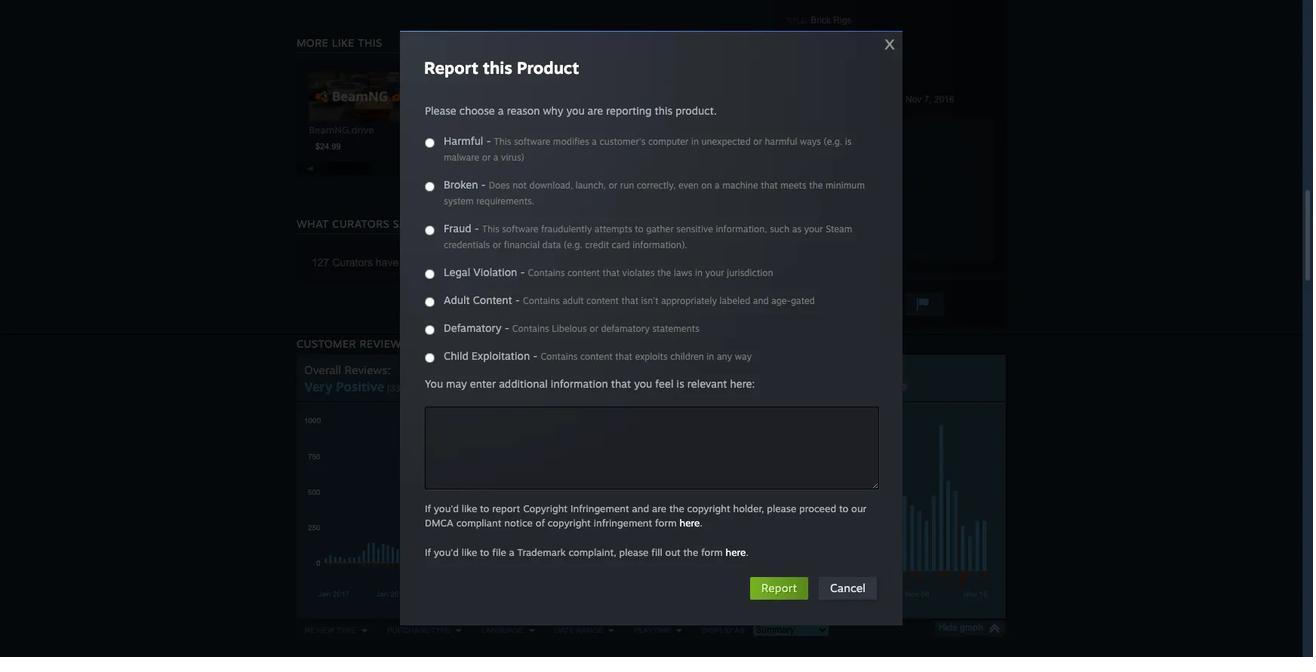 Task type: describe. For each thing, give the bounding box(es) containing it.
complaint,
[[569, 547, 617, 559]]

1 vertical spatial form
[[701, 547, 723, 559]]

you'd for if you'd like to file a trademark complaint, please fill out the form here .
[[434, 547, 459, 559]]

infringement
[[571, 503, 630, 515]]

what
[[297, 217, 329, 230]]

report for report this product
[[424, 57, 479, 78]]

ways
[[800, 136, 821, 147]]

legal
[[444, 266, 470, 279]]

feel
[[656, 377, 674, 390]]

in inside this software modifies a customer's computer in unexpected or harmful ways (e.g. is malware or a virus)
[[691, 136, 699, 147]]

127 curators have reviewed this product. click here to see them.
[[312, 257, 616, 269]]

if for if you'd like to file a trademark complaint, please fill out the form here .
[[425, 547, 431, 559]]

of
[[536, 517, 545, 529]]

contains for legal violation -
[[528, 267, 565, 279]]

250
[[308, 524, 321, 532]]

this down credentials
[[447, 257, 463, 269]]

this down see all more like this
[[483, 57, 513, 78]]

08
[[921, 590, 930, 599]]

dmca
[[425, 517, 454, 529]]

share
[[798, 297, 828, 310]]

computer
[[648, 136, 689, 147]]

that for you
[[611, 377, 631, 390]]

isn't
[[641, 295, 659, 307]]

contains inside defamatory - contains libelous or defamatory statements
[[512, 323, 549, 334]]

24
[[812, 590, 820, 599]]

your for -
[[706, 267, 724, 279]]

- right rust at the left top of page
[[486, 134, 491, 147]]

type for purchase type
[[431, 627, 451, 635]]

card
[[612, 239, 630, 251]]

a left virus)
[[494, 152, 499, 163]]

title: brick rigs genre: simulation developer: fluppisoft publisher: fluppisoft release date: jul 14, 2023 early access release date: nov 7, 2016
[[786, 15, 955, 105]]

date range
[[555, 627, 603, 635]]

16
[[980, 590, 988, 599]]

hide
[[939, 623, 958, 633]]

or left the harmful
[[754, 136, 763, 147]]

that for exploits
[[616, 351, 633, 362]]

to up the compliant
[[480, 503, 490, 515]]

0 horizontal spatial .
[[700, 517, 703, 529]]

even
[[679, 180, 699, 191]]

fraud -
[[444, 222, 482, 235]]

0 horizontal spatial you
[[567, 104, 585, 117]]

fluppisoft link for developer:
[[837, 46, 878, 57]]

customer reviews
[[297, 337, 408, 350]]

the right out
[[684, 547, 699, 559]]

this for harmful -
[[494, 136, 511, 147]]

this up zoo
[[655, 104, 673, 117]]

brick
[[811, 15, 831, 26]]

update
[[815, 164, 844, 175]]

find community groups link
[[786, 242, 994, 260]]

discussions
[[815, 205, 863, 216]]

2023
[[876, 79, 896, 89]]

view for what
[[728, 214, 746, 223]]

child
[[444, 350, 469, 362]]

requirements.
[[476, 196, 535, 207]]

view for history
[[792, 164, 812, 175]]

1 vertical spatial .
[[746, 547, 749, 559]]

0 vertical spatial product.
[[676, 104, 717, 117]]

content for child exploitation -
[[581, 351, 613, 362]]

file
[[492, 547, 506, 559]]

view all what curators say
[[297, 214, 756, 230]]

(33,026
[[387, 384, 418, 394]]

1 vertical spatial you
[[634, 377, 652, 390]]

and inside if you'd like to report copyright infringement and are the copyright holder, please proceed to our dmca compliant notice of copyright infringement form
[[632, 503, 649, 515]]

nov 01
[[855, 590, 879, 599]]

nov for nov 16
[[964, 590, 978, 599]]

content inside adult content - contains adult content that isn't appropriately labeled and age-gated
[[587, 295, 619, 307]]

0 horizontal spatial is
[[677, 377, 685, 390]]

visit for visit the website
[[792, 122, 810, 134]]

view update history
[[792, 164, 875, 175]]

in inside child exploitation - contains content that exploits children in any way
[[707, 351, 715, 362]]

them.
[[589, 257, 616, 269]]

or inside defamatory - contains libelous or defamatory statements
[[590, 323, 599, 334]]

malware
[[444, 152, 480, 163]]

customer's
[[600, 136, 646, 147]]

nov for nov 01
[[855, 590, 869, 599]]

0 vertical spatial fluppisoft
[[837, 46, 878, 57]]

beamng.drive
[[309, 124, 374, 136]]

that inside the does not download, launch, or run correctly, even on a machine that meets the minimum system requirements.
[[761, 180, 778, 191]]

display as:
[[702, 627, 749, 635]]

read related news
[[792, 184, 869, 196]]

reason
[[507, 104, 540, 117]]

title:
[[786, 17, 809, 25]]

0 for jan
[[316, 559, 321, 568]]

please
[[425, 104, 457, 117]]

as
[[792, 223, 802, 235]]

history
[[847, 164, 875, 175]]

see all more like this
[[297, 33, 756, 49]]

overall reviews: very positive (33,026 reviews)
[[304, 363, 454, 395]]

simulation
[[817, 30, 861, 42]]

all for say
[[748, 214, 756, 223]]

child exploitation - contains content that exploits children in any way
[[444, 350, 752, 362]]

1 vertical spatial here
[[680, 517, 700, 529]]

or inside the does not download, launch, or run correctly, even on a machine that meets the minimum system requirements.
[[609, 180, 618, 191]]

fluppisoft on twitter
[[807, 143, 892, 155]]

oct
[[798, 590, 810, 599]]

violation
[[474, 266, 517, 279]]

the inside the does not download, launch, or run correctly, even on a machine that meets the minimum system requirements.
[[809, 180, 823, 191]]

virus)
[[501, 152, 525, 163]]

jan 2017
[[319, 590, 350, 599]]

review type
[[305, 627, 356, 635]]

curators inside "view all what curators say"
[[332, 217, 390, 230]]

0 vertical spatial copyright
[[687, 503, 731, 515]]

software for harmful -
[[514, 136, 551, 147]]

reviews:
[[345, 363, 391, 377]]

- up additional
[[533, 350, 538, 362]]

related
[[816, 184, 845, 196]]

0 vertical spatial on
[[850, 143, 861, 155]]

report
[[492, 503, 520, 515]]

view up as
[[792, 205, 812, 216]]

- right fraud
[[475, 222, 479, 235]]

a left reason
[[498, 104, 504, 117]]

is inside this software modifies a customer's computer in unexpected or harmful ways (e.g. is malware or a virus)
[[845, 136, 852, 147]]

01
[[871, 590, 879, 599]]

to left file
[[480, 547, 490, 559]]

2017
[[333, 590, 350, 599]]

0 vertical spatial here
[[533, 257, 554, 269]]

fluppisoft on twitter link
[[786, 139, 994, 159]]

proceed
[[800, 503, 837, 515]]

in inside legal violation - contains content that violates the laws in your jurisdiction
[[695, 267, 703, 279]]

visit for visit the workshop
[[792, 225, 810, 236]]

laws
[[674, 267, 693, 279]]

unexpected
[[702, 136, 751, 147]]

libelous
[[552, 323, 587, 334]]

1 horizontal spatial date:
[[882, 96, 903, 104]]

review
[[305, 627, 335, 635]]

$44.99
[[625, 142, 651, 151]]

are inside if you'd like to report copyright infringement and are the copyright holder, please proceed to our dmca compliant notice of copyright infringement form
[[652, 503, 667, 515]]

website
[[829, 122, 861, 134]]

out
[[666, 547, 681, 559]]

choose
[[460, 104, 495, 117]]

$39.99
[[470, 142, 496, 151]]

simulation link
[[817, 30, 861, 42]]

data
[[543, 239, 561, 251]]

have
[[376, 257, 399, 269]]

reviewed
[[402, 257, 444, 269]]

correctly,
[[637, 180, 676, 191]]

share link
[[786, 292, 840, 316]]

7,
[[925, 94, 932, 105]]

2 vertical spatial here
[[726, 547, 746, 559]]



Task type: locate. For each thing, give the bounding box(es) containing it.
your right laws
[[706, 267, 724, 279]]

1 vertical spatial all
[[748, 214, 756, 223]]

1 vertical spatial this
[[482, 223, 500, 235]]

date:
[[823, 80, 845, 88], [882, 96, 903, 104]]

2 if from the top
[[425, 547, 431, 559]]

such
[[770, 223, 790, 235]]

1 curators from the top
[[332, 217, 390, 230]]

1 horizontal spatial here link
[[680, 517, 700, 529]]

1 vertical spatial curators
[[332, 257, 373, 269]]

type for review type
[[337, 627, 356, 635]]

graph
[[960, 623, 983, 633]]

nov left 16
[[964, 590, 978, 599]]

1 horizontal spatial type
[[431, 627, 451, 635]]

10
[[761, 517, 769, 525]]

0 vertical spatial content
[[568, 267, 600, 279]]

rust $39.99
[[464, 124, 496, 151]]

1 vertical spatial fluppisoft
[[833, 62, 874, 73]]

are left reporting
[[588, 104, 603, 117]]

please inside if you'd like to report copyright infringement and are the copyright holder, please proceed to our dmca compliant notice of copyright infringement form
[[767, 503, 797, 515]]

None text field
[[425, 407, 880, 490]]

community
[[812, 245, 860, 257]]

on right even at the right of the page
[[702, 180, 712, 191]]

is right feel
[[677, 377, 685, 390]]

visit up ways at the right top of the page
[[792, 122, 810, 134]]

0 vertical spatial .
[[700, 517, 703, 529]]

that left exploits
[[616, 351, 633, 362]]

or
[[754, 136, 763, 147], [482, 152, 491, 163], [609, 180, 618, 191], [493, 239, 502, 251], [590, 323, 599, 334]]

1 vertical spatial on
[[702, 180, 712, 191]]

you'd inside if you'd like to report copyright infringement and are the copyright holder, please proceed to our dmca compliant notice of copyright infringement form
[[434, 503, 459, 515]]

2 vertical spatial here link
[[726, 547, 746, 559]]

product. up the computer at top
[[676, 104, 717, 117]]

find
[[792, 245, 810, 257]]

software inside 'this software fraudulently attempts to gather sensitive information, such as your steam credentials or financial data (e.g. credit card information).'
[[502, 223, 539, 235]]

language
[[482, 627, 524, 635]]

harmful
[[765, 136, 798, 147]]

or inside 'this software fraudulently attempts to gather sensitive information, such as your steam credentials or financial data (e.g. credit card information).'
[[493, 239, 502, 251]]

contains inside adult content - contains adult content that isn't appropriately labeled and age-gated
[[523, 295, 560, 307]]

you'd for if you'd like to report copyright infringement and are the copyright holder, please proceed to our dmca compliant notice of copyright infringement form
[[434, 503, 459, 515]]

say
[[393, 217, 413, 230]]

please choose a reason why you are reporting this product.
[[425, 104, 717, 117]]

contains left libelous
[[512, 323, 549, 334]]

to left our
[[839, 503, 849, 515]]

1 vertical spatial your
[[706, 267, 724, 279]]

0 vertical spatial this
[[494, 136, 511, 147]]

enter
[[470, 377, 496, 390]]

1 vertical spatial fluppisoft link
[[833, 62, 874, 73]]

to inside 'this software fraudulently attempts to gather sensitive information, such as your steam credentials or financial data (e.g. credit card information).'
[[635, 223, 644, 235]]

nov left 7,
[[906, 94, 922, 105]]

customer
[[297, 337, 356, 350]]

that inside child exploitation - contains content that exploits children in any way
[[616, 351, 633, 362]]

this inside this software modifies a customer's computer in unexpected or harmful ways (e.g. is malware or a virus)
[[494, 136, 511, 147]]

0 horizontal spatial form
[[655, 517, 677, 529]]

1 vertical spatial please
[[619, 547, 649, 559]]

you'd
[[434, 503, 459, 515], [434, 547, 459, 559]]

why
[[543, 104, 564, 117]]

127
[[312, 257, 329, 269]]

curators right 127 at the top
[[332, 257, 373, 269]]

release down 14,
[[845, 96, 880, 104]]

a right modifies
[[592, 136, 597, 147]]

that
[[761, 180, 778, 191], [603, 267, 620, 279], [622, 295, 639, 307], [616, 351, 633, 362], [611, 377, 631, 390]]

0 vertical spatial in
[[691, 136, 699, 147]]

a right file
[[509, 547, 515, 559]]

the inside if you'd like to report copyright infringement and are the copyright holder, please proceed to our dmca compliant notice of copyright infringement form
[[670, 503, 685, 515]]

1 horizontal spatial (e.g.
[[824, 136, 843, 147]]

nov 08
[[906, 590, 930, 599]]

jul
[[847, 79, 859, 89]]

2 vertical spatial like
[[462, 547, 477, 559]]

1 horizontal spatial here
[[680, 517, 700, 529]]

positive
[[336, 379, 385, 395]]

you'd up dmca
[[434, 503, 459, 515]]

curators left the say
[[332, 217, 390, 230]]

0 horizontal spatial report
[[424, 57, 479, 78]]

0 vertical spatial all
[[748, 33, 756, 42]]

you
[[425, 377, 443, 390]]

0 vertical spatial are
[[588, 104, 603, 117]]

broken -
[[444, 178, 489, 191]]

here down holder, on the bottom of the page
[[726, 547, 746, 559]]

0 horizontal spatial here
[[533, 257, 554, 269]]

all
[[748, 33, 756, 42], [748, 214, 756, 223]]

0 horizontal spatial date:
[[823, 80, 845, 88]]

contains inside child exploitation - contains content that exploits children in any way
[[541, 351, 578, 362]]

view discussions link
[[786, 201, 994, 220]]

fluppisoft link down simulation
[[837, 46, 878, 57]]

report up "please"
[[424, 57, 479, 78]]

like right more
[[332, 36, 355, 49]]

1 vertical spatial report
[[762, 581, 797, 596]]

twitter
[[864, 143, 892, 155]]

1 horizontal spatial report
[[762, 581, 797, 596]]

0 horizontal spatial here link
[[533, 257, 554, 269]]

2 jan from the left
[[376, 590, 388, 599]]

statements
[[653, 323, 700, 334]]

0 vertical spatial visit
[[792, 122, 810, 134]]

reviews
[[360, 337, 408, 350]]

like for if you'd like to file a trademark complaint, please fill out the form here .
[[462, 547, 477, 559]]

or right libelous
[[590, 323, 599, 334]]

report left oct
[[762, 581, 797, 596]]

nov for nov 08
[[906, 590, 919, 599]]

view down machine
[[728, 214, 746, 223]]

legal violation - contains content that violates the laws in your jurisdiction
[[444, 266, 774, 279]]

this up virus)
[[494, 136, 511, 147]]

(e.g. inside this software modifies a customer's computer in unexpected or harmful ways (e.g. is malware or a virus)
[[824, 136, 843, 147]]

1 vertical spatial if
[[425, 547, 431, 559]]

this for fraud -
[[482, 223, 500, 235]]

form down here .
[[701, 547, 723, 559]]

view update history link
[[786, 160, 994, 179]]

in left "any"
[[707, 351, 715, 362]]

1 horizontal spatial are
[[652, 503, 667, 515]]

1 vertical spatial copyright
[[548, 517, 591, 529]]

0 vertical spatial is
[[845, 136, 852, 147]]

in right the computer at top
[[691, 136, 699, 147]]

you may enter additional information that you feel is relevant here:
[[425, 377, 755, 390]]

your for fraudulently
[[804, 223, 823, 235]]

contains down data
[[528, 267, 565, 279]]

like up the compliant
[[462, 503, 477, 515]]

view inside "view all what curators say"
[[728, 214, 746, 223]]

may
[[446, 377, 467, 390]]

1 vertical spatial here link
[[680, 517, 700, 529]]

all left such
[[748, 214, 756, 223]]

0 horizontal spatial product.
[[466, 257, 505, 269]]

if for if you'd like to report copyright infringement and are the copyright holder, please proceed to our dmca compliant notice of copyright infringement form
[[425, 503, 431, 515]]

fluppisoft
[[837, 46, 878, 57], [833, 62, 874, 73], [807, 143, 848, 155]]

fluppisoft down simulation
[[837, 46, 878, 57]]

contains
[[528, 267, 565, 279], [523, 295, 560, 307], [512, 323, 549, 334], [541, 351, 578, 362]]

1 vertical spatial date:
[[882, 96, 903, 104]]

purchase type
[[387, 627, 451, 635]]

this inside see all more like this
[[358, 36, 382, 49]]

or down $39.99
[[482, 152, 491, 163]]

that down child exploitation - contains content that exploits children in any way on the bottom of the page
[[611, 377, 631, 390]]

1 horizontal spatial .
[[746, 547, 749, 559]]

gated
[[791, 295, 815, 307]]

nov left 08
[[906, 590, 919, 599]]

report for report
[[762, 581, 797, 596]]

0 vertical spatial report
[[424, 57, 479, 78]]

0 horizontal spatial (e.g.
[[564, 239, 583, 251]]

jan for jan 2017
[[319, 590, 331, 599]]

that inside legal violation - contains content that violates the laws in your jurisdiction
[[603, 267, 620, 279]]

information).
[[633, 239, 688, 251]]

content up you may enter additional information that you feel is relevant here:
[[581, 351, 613, 362]]

on inside the does not download, launch, or run correctly, even on a machine that meets the minimum system requirements.
[[702, 180, 712, 191]]

children
[[671, 351, 704, 362]]

here link for see
[[533, 257, 554, 269]]

all for this
[[748, 33, 756, 42]]

2 vertical spatial fluppisoft
[[807, 143, 848, 155]]

0 vertical spatial software
[[514, 136, 551, 147]]

your inside legal violation - contains content that violates the laws in your jurisdiction
[[706, 267, 724, 279]]

type right purchase
[[431, 627, 451, 635]]

the down the 'view discussions'
[[813, 225, 826, 236]]

you left feel
[[634, 377, 652, 390]]

here link for fill
[[726, 547, 746, 559]]

product
[[517, 57, 579, 78]]

infringement
[[594, 517, 653, 529]]

1 vertical spatial you'd
[[434, 547, 459, 559]]

if up dmca
[[425, 503, 431, 515]]

visit up find
[[792, 225, 810, 236]]

None radio
[[425, 138, 435, 148], [425, 226, 435, 236], [425, 297, 435, 307], [425, 353, 435, 363], [425, 138, 435, 148], [425, 226, 435, 236], [425, 297, 435, 307], [425, 353, 435, 363]]

0 vertical spatial like
[[332, 36, 355, 49]]

all inside "view all what curators say"
[[748, 214, 756, 223]]

the left laws
[[658, 267, 671, 279]]

that inside adult content - contains adult content that isn't appropriately labeled and age-gated
[[622, 295, 639, 307]]

0 for oct
[[765, 568, 769, 576]]

2 curators from the top
[[332, 257, 373, 269]]

planet
[[618, 124, 647, 136]]

developer:
[[786, 48, 834, 57]]

this up credentials
[[482, 223, 500, 235]]

1 type from the left
[[337, 627, 356, 635]]

type
[[337, 627, 356, 635], [431, 627, 451, 635]]

14,
[[861, 79, 874, 89]]

0 vertical spatial release
[[786, 80, 821, 88]]

0 horizontal spatial 0
[[316, 559, 321, 568]]

1 vertical spatial content
[[587, 295, 619, 307]]

0 horizontal spatial please
[[619, 547, 649, 559]]

see
[[731, 33, 746, 42]]

software
[[514, 136, 551, 147], [502, 223, 539, 235]]

product.
[[676, 104, 717, 117], [466, 257, 505, 269]]

0 vertical spatial if
[[425, 503, 431, 515]]

0 horizontal spatial type
[[337, 627, 356, 635]]

publisher:
[[786, 64, 831, 72]]

1 jan from the left
[[319, 590, 331, 599]]

you right the why on the left
[[567, 104, 585, 117]]

1 horizontal spatial you
[[634, 377, 652, 390]]

None radio
[[425, 182, 435, 192], [425, 270, 435, 279], [425, 325, 435, 335], [425, 182, 435, 192], [425, 270, 435, 279], [425, 325, 435, 335]]

0 horizontal spatial are
[[588, 104, 603, 117]]

and
[[753, 295, 769, 307], [632, 503, 649, 515]]

contains for child exploitation -
[[541, 351, 578, 362]]

(e.g. down visit the website
[[824, 136, 843, 147]]

like for if you'd like to report copyright infringement and are the copyright holder, please proceed to our dmca compliant notice of copyright infringement form
[[462, 503, 477, 515]]

0 vertical spatial date:
[[823, 80, 845, 88]]

1 vertical spatial are
[[652, 503, 667, 515]]

1 horizontal spatial on
[[850, 143, 861, 155]]

here down data
[[533, 257, 554, 269]]

2 horizontal spatial here
[[726, 547, 746, 559]]

0 vertical spatial (e.g.
[[824, 136, 843, 147]]

here up out
[[680, 517, 700, 529]]

form inside if you'd like to report copyright infringement and are the copyright holder, please proceed to our dmca compliant notice of copyright infringement form
[[655, 517, 677, 529]]

like inside if you'd like to report copyright infringement and are the copyright holder, please proceed to our dmca compliant notice of copyright infringement form
[[462, 503, 477, 515]]

visit the workshop link
[[786, 221, 994, 240]]

copyright down copyright
[[548, 517, 591, 529]]

trademark
[[518, 547, 566, 559]]

(e.g. inside 'this software fraudulently attempts to gather sensitive information, such as your steam credentials or financial data (e.g. credit card information).'
[[564, 239, 583, 251]]

that left violates on the top left
[[603, 267, 620, 279]]

all inside see all more like this
[[748, 33, 756, 42]]

that for violates
[[603, 267, 620, 279]]

hide graph
[[939, 623, 983, 633]]

0 horizontal spatial and
[[632, 503, 649, 515]]

1 horizontal spatial release
[[845, 96, 880, 104]]

0 vertical spatial please
[[767, 503, 797, 515]]

1 vertical spatial is
[[677, 377, 685, 390]]

fluppisoft link for publisher:
[[833, 62, 874, 73]]

content for legal violation -
[[568, 267, 600, 279]]

click
[[507, 257, 530, 269]]

groups
[[863, 245, 893, 257]]

nov inside the title: brick rigs genre: simulation developer: fluppisoft publisher: fluppisoft release date: jul 14, 2023 early access release date: nov 7, 2016
[[906, 94, 922, 105]]

0 vertical spatial curators
[[332, 217, 390, 230]]

contains for adult content -
[[523, 295, 560, 307]]

2 vertical spatial content
[[581, 351, 613, 362]]

the down update
[[809, 180, 823, 191]]

1 if from the top
[[425, 503, 431, 515]]

way
[[735, 351, 752, 362]]

2 you'd from the top
[[434, 547, 459, 559]]

a
[[498, 104, 504, 117], [592, 136, 597, 147], [494, 152, 499, 163], [715, 180, 720, 191], [509, 547, 515, 559]]

content inside legal violation - contains content that violates the laws in your jurisdiction
[[568, 267, 600, 279]]

please
[[767, 503, 797, 515], [619, 547, 649, 559]]

here link
[[533, 257, 554, 269], [680, 517, 700, 529], [726, 547, 746, 559]]

view all link
[[725, 213, 759, 225]]

1 all from the top
[[748, 33, 756, 42]]

1 horizontal spatial 0
[[765, 568, 769, 576]]

0 up jan 2017
[[316, 559, 321, 568]]

jan for jan 2018
[[376, 590, 388, 599]]

software up the financial
[[502, 223, 539, 235]]

0
[[316, 559, 321, 568], [765, 568, 769, 576]]

the up ways at the right top of the page
[[813, 122, 826, 134]]

as:
[[735, 627, 747, 635]]

software for fraud -
[[502, 223, 539, 235]]

0 down 10
[[765, 568, 769, 576]]

1 vertical spatial software
[[502, 223, 539, 235]]

form left here .
[[655, 517, 677, 529]]

fluppisoft up jul
[[833, 62, 874, 73]]

1 you'd from the top
[[434, 503, 459, 515]]

a left machine
[[715, 180, 720, 191]]

software inside this software modifies a customer's computer in unexpected or harmful ways (e.g. is malware or a virus)
[[514, 136, 551, 147]]

here link down holder, on the bottom of the page
[[726, 547, 746, 559]]

(e.g.
[[824, 136, 843, 147], [564, 239, 583, 251]]

500
[[308, 488, 321, 497]]

genre:
[[786, 32, 815, 41]]

information,
[[716, 223, 768, 235]]

that left isn't
[[622, 295, 639, 307]]

$24.99
[[316, 142, 341, 151]]

- up exploitation
[[505, 322, 509, 334]]

1 vertical spatial in
[[695, 267, 703, 279]]

is down website
[[845, 136, 852, 147]]

0 vertical spatial you'd
[[434, 503, 459, 515]]

2 all from the top
[[748, 214, 756, 223]]

if down dmca
[[425, 547, 431, 559]]

contains inside legal violation - contains content that violates the laws in your jurisdiction
[[528, 267, 565, 279]]

meets
[[781, 180, 807, 191]]

to left see at top left
[[557, 257, 566, 269]]

date: down 2023
[[882, 96, 903, 104]]

violates
[[622, 267, 655, 279]]

1 vertical spatial product.
[[466, 257, 505, 269]]

0 vertical spatial here link
[[533, 257, 554, 269]]

more
[[297, 36, 329, 49]]

and up the infringement
[[632, 503, 649, 515]]

contains down libelous
[[541, 351, 578, 362]]

product. down credentials
[[466, 257, 505, 269]]

750
[[308, 453, 321, 461]]

nov left 01
[[855, 590, 869, 599]]

this right more
[[358, 36, 382, 49]]

the up here .
[[670, 503, 685, 515]]

2 vertical spatial in
[[707, 351, 715, 362]]

like
[[332, 36, 355, 49], [462, 503, 477, 515], [462, 547, 477, 559]]

your inside 'this software fraudulently attempts to gather sensitive information, such as your steam credentials or financial data (e.g. credit card information).'
[[804, 223, 823, 235]]

if inside if you'd like to report copyright infringement and are the copyright holder, please proceed to our dmca compliant notice of copyright infringement form
[[425, 503, 431, 515]]

like inside see all more like this
[[332, 36, 355, 49]]

1 horizontal spatial your
[[804, 223, 823, 235]]

all right 'see'
[[748, 33, 756, 42]]

here:
[[730, 377, 755, 390]]

defamatory - contains libelous or defamatory statements
[[444, 322, 700, 334]]

view
[[792, 164, 812, 175], [792, 205, 812, 216], [728, 214, 746, 223]]

1 horizontal spatial is
[[845, 136, 852, 147]]

in right laws
[[695, 267, 703, 279]]

report
[[424, 57, 479, 78], [762, 581, 797, 596]]

0 horizontal spatial release
[[786, 80, 821, 88]]

please left fill
[[619, 547, 649, 559]]

information
[[551, 377, 608, 390]]

the inside legal violation - contains content that violates the laws in your jurisdiction
[[658, 267, 671, 279]]

a inside the does not download, launch, or run correctly, even on a machine that meets the minimum system requirements.
[[715, 180, 720, 191]]

1 vertical spatial release
[[845, 96, 880, 104]]

that left meets
[[761, 180, 778, 191]]

exploits
[[635, 351, 668, 362]]

launch,
[[576, 180, 606, 191]]

1 horizontal spatial jan
[[376, 590, 388, 599]]

- down the financial
[[520, 266, 525, 279]]

software up virus)
[[514, 136, 551, 147]]

1 horizontal spatial please
[[767, 503, 797, 515]]

1 vertical spatial like
[[462, 503, 477, 515]]

2 type from the left
[[431, 627, 451, 635]]

0 horizontal spatial your
[[706, 267, 724, 279]]

your right as
[[804, 223, 823, 235]]

0 vertical spatial your
[[804, 223, 823, 235]]

1 horizontal spatial and
[[753, 295, 769, 307]]

2 visit from the top
[[792, 225, 810, 236]]

jan left 2018
[[376, 590, 388, 599]]

notice
[[505, 517, 533, 529]]

content down legal violation - contains content that violates the laws in your jurisdiction
[[587, 295, 619, 307]]

1 horizontal spatial copyright
[[687, 503, 731, 515]]

0 vertical spatial fluppisoft link
[[837, 46, 878, 57]]

2 horizontal spatial here link
[[726, 547, 746, 559]]

1 vertical spatial and
[[632, 503, 649, 515]]

0 vertical spatial form
[[655, 517, 677, 529]]

exploitation
[[472, 350, 530, 362]]

view up meets
[[792, 164, 812, 175]]

0 vertical spatial you
[[567, 104, 585, 117]]

machine
[[723, 180, 759, 191]]

fluppisoft up update
[[807, 143, 848, 155]]

reviews)
[[420, 384, 454, 394]]

rigs
[[834, 15, 852, 26]]

content inside child exploitation - contains content that exploits children in any way
[[581, 351, 613, 362]]

jan left the 2017
[[319, 590, 331, 599]]

on up history
[[850, 143, 861, 155]]

and inside adult content - contains adult content that isn't appropriately labeled and age-gated
[[753, 295, 769, 307]]

like left file
[[462, 547, 477, 559]]

0 horizontal spatial copyright
[[548, 517, 591, 529]]

labeled
[[720, 295, 751, 307]]

planet zoo $44.99
[[618, 124, 668, 151]]

this inside 'this software fraudulently attempts to gather sensitive information, such as your steam credentials or financial data (e.g. credit card information).'
[[482, 223, 500, 235]]

1 visit from the top
[[792, 122, 810, 134]]

- right content
[[515, 294, 520, 307]]

range
[[577, 627, 603, 635]]

- left does
[[481, 178, 486, 191]]

0 horizontal spatial on
[[702, 180, 712, 191]]

are up the infringement
[[652, 503, 667, 515]]

this software fraudulently attempts to gather sensitive information, such as your steam credentials or financial data (e.g. credit card information).
[[444, 223, 853, 251]]

date: up access
[[823, 80, 845, 88]]

fraud
[[444, 222, 472, 235]]

content up adult
[[568, 267, 600, 279]]

report this product
[[424, 57, 579, 78]]

release down "publisher:"
[[786, 80, 821, 88]]



Task type: vqa. For each thing, say whether or not it's contained in the screenshot.


